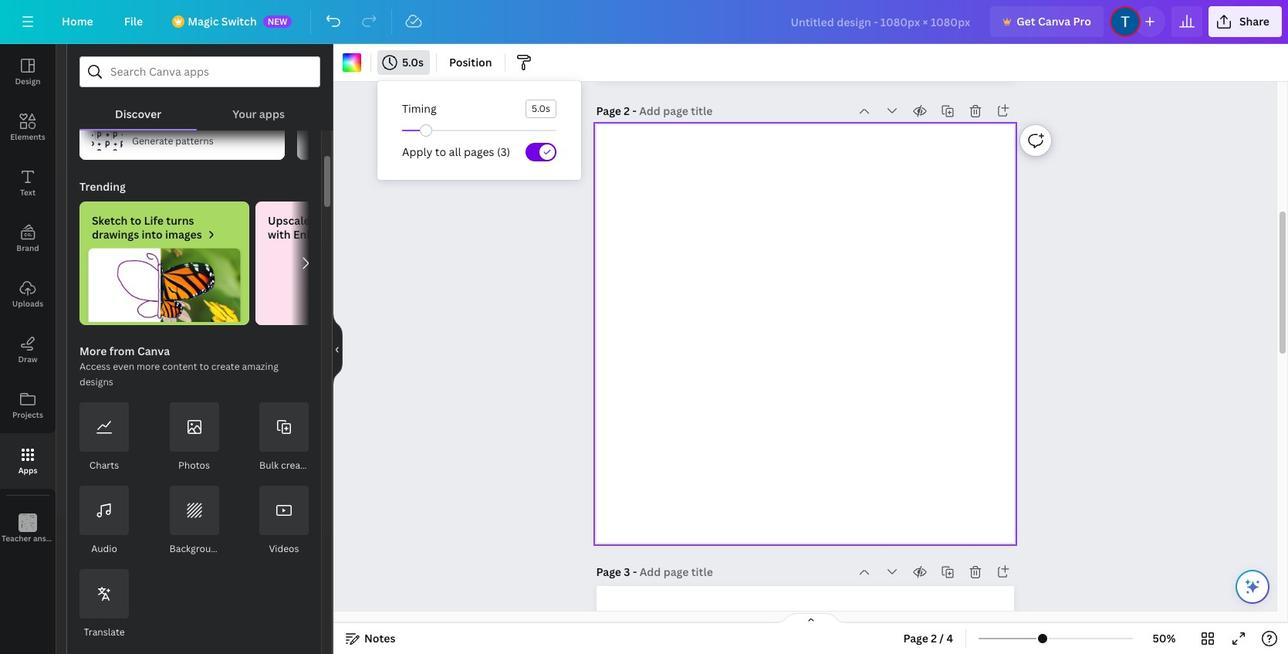 Task type: vqa. For each thing, say whether or not it's contained in the screenshot.
rightmost Audio button
no



Task type: locate. For each thing, give the bounding box(es) containing it.
images left using
[[313, 213, 349, 228]]

2 for /
[[931, 631, 937, 646]]

5.0s
[[402, 55, 424, 69]]

2 for -
[[624, 103, 630, 118]]

to for all
[[435, 144, 446, 159]]

drawings
[[92, 227, 139, 242]]

to inside the sketch to life turns drawings into images
[[130, 213, 141, 228]]

Page title text field
[[639, 103, 715, 119], [640, 564, 715, 580]]

page left /
[[904, 631, 929, 646]]

2 - from the top
[[633, 564, 637, 579]]

apply to all pages (3)
[[402, 144, 510, 159]]

images
[[313, 213, 349, 228], [165, 227, 202, 242]]

home
[[62, 14, 93, 29]]

50% button
[[1140, 626, 1190, 651]]

page right timing text box
[[597, 103, 622, 118]]

get
[[1017, 14, 1036, 29]]

canva inside more from canva access even more content to create amazing designs
[[137, 344, 170, 358]]

0 vertical spatial page title text field
[[639, 103, 715, 119]]

videos
[[269, 542, 299, 555]]

0 vertical spatial canva
[[1039, 14, 1071, 29]]

brand
[[16, 242, 39, 253]]

notes button
[[340, 626, 402, 651]]

-
[[633, 103, 637, 118], [633, 564, 637, 579]]

3
[[624, 564, 631, 579]]

all
[[449, 144, 461, 159]]

projects button
[[0, 378, 56, 433]]

1 vertical spatial -
[[633, 564, 637, 579]]

1 vertical spatial page
[[597, 564, 622, 579]]

discover
[[115, 107, 162, 121]]

sketch to life turns drawings into images
[[92, 213, 202, 242]]

1 page title text field from the top
[[639, 103, 715, 119]]

audio
[[91, 542, 117, 555]]

0 vertical spatial to
[[435, 144, 446, 159]]

#ffffff image
[[343, 53, 361, 72]]

background
[[169, 542, 223, 555]]

canva left pro
[[1039, 14, 1071, 29]]

1 horizontal spatial to
[[200, 360, 209, 373]]

1 horizontal spatial canva
[[1039, 14, 1071, 29]]

2 page title text field from the top
[[640, 564, 715, 580]]

create right bulk
[[281, 459, 309, 472]]

1 horizontal spatial create
[[281, 459, 309, 472]]

switch
[[221, 14, 257, 29]]

2
[[624, 103, 630, 118], [931, 631, 937, 646]]

canva inside button
[[1039, 14, 1071, 29]]

hide image
[[333, 312, 343, 386]]

content
[[162, 360, 197, 373]]

upscale
[[268, 213, 310, 228]]

turns
[[166, 213, 194, 228]]

to left 'all'
[[435, 144, 446, 159]]

even
[[113, 360, 134, 373]]

(3)
[[497, 144, 510, 159]]

to left life
[[130, 213, 141, 228]]

1 vertical spatial create
[[281, 459, 309, 472]]

page title text field for page 2 -
[[639, 103, 715, 119]]

0 horizontal spatial canva
[[137, 344, 170, 358]]

photos
[[178, 459, 210, 472]]

a picture of a dog's face vertically divided into two parts. face's left side is blurry and right side is clear. image
[[256, 248, 425, 325]]

draw
[[18, 354, 38, 364]]

notes
[[364, 631, 396, 646]]

0 vertical spatial page
[[597, 103, 622, 118]]

2 horizontal spatial to
[[435, 144, 446, 159]]

timing
[[402, 101, 437, 116]]

1 vertical spatial page title text field
[[640, 564, 715, 580]]

0 horizontal spatial to
[[130, 213, 141, 228]]

design
[[15, 76, 41, 86]]

1 vertical spatial to
[[130, 213, 141, 228]]

0 horizontal spatial images
[[165, 227, 202, 242]]

0 vertical spatial 2
[[624, 103, 630, 118]]

create left the 'amazing'
[[211, 360, 240, 373]]

canva
[[1039, 14, 1071, 29], [137, 344, 170, 358]]

from
[[109, 344, 135, 358]]

apply
[[402, 144, 433, 159]]

1 vertical spatial 2
[[931, 631, 937, 646]]

to for life
[[130, 213, 141, 228]]

page 2 -
[[597, 103, 639, 118]]

main menu bar
[[0, 0, 1289, 44]]

to
[[435, 144, 446, 159], [130, 213, 141, 228], [200, 360, 209, 373]]

page left 3
[[597, 564, 622, 579]]

1 vertical spatial canva
[[137, 344, 170, 358]]

brand button
[[0, 211, 56, 266]]

patternedai
[[132, 117, 196, 132]]

0 horizontal spatial 2
[[624, 103, 630, 118]]

images right into
[[165, 227, 202, 242]]

design button
[[0, 44, 56, 100]]

uploads button
[[0, 266, 56, 322]]

canva up more
[[137, 344, 170, 358]]

patterns
[[176, 134, 214, 147]]

page
[[597, 103, 622, 118], [597, 564, 622, 579], [904, 631, 929, 646]]

2 vertical spatial page
[[904, 631, 929, 646]]

1 horizontal spatial images
[[313, 213, 349, 228]]

2 vertical spatial to
[[200, 360, 209, 373]]

enhancer
[[293, 227, 343, 242]]

upscale images using ai with enhancer
[[268, 213, 393, 242]]

1 - from the top
[[633, 103, 637, 118]]

your apps
[[233, 107, 285, 121]]

projects
[[12, 409, 43, 420]]

get canva pro button
[[991, 6, 1104, 37]]

0 vertical spatial create
[[211, 360, 240, 373]]

position button
[[443, 50, 499, 75]]

0 vertical spatial -
[[633, 103, 637, 118]]

5.0s button
[[378, 50, 430, 75]]

magic switch
[[188, 14, 257, 29]]

sketch
[[92, 213, 128, 228]]

1 horizontal spatial 2
[[931, 631, 937, 646]]

0 horizontal spatial create
[[211, 360, 240, 373]]

page 2 / 4
[[904, 631, 954, 646]]

to right content
[[200, 360, 209, 373]]

2 inside "button"
[[931, 631, 937, 646]]

page for page 2
[[597, 103, 622, 118]]

to inside more from canva access even more content to create amazing designs
[[200, 360, 209, 373]]

create
[[211, 360, 240, 373], [281, 459, 309, 472]]



Task type: describe. For each thing, give the bounding box(es) containing it.
bulk create
[[259, 459, 309, 472]]

share
[[1240, 14, 1270, 29]]

with
[[268, 227, 291, 242]]

draw button
[[0, 322, 56, 378]]

keys
[[62, 533, 79, 544]]

home link
[[49, 6, 106, 37]]

patternedai generate patterns
[[132, 117, 214, 147]]

discover button
[[80, 87, 197, 129]]

access
[[80, 360, 111, 373]]

share button
[[1209, 6, 1283, 37]]

bulk
[[259, 459, 279, 472]]

apps
[[18, 465, 37, 476]]

page inside "button"
[[904, 631, 929, 646]]

apps button
[[0, 433, 56, 489]]

page title text field for page 3 -
[[640, 564, 715, 580]]

more from canva element
[[80, 402, 309, 640]]

images inside the sketch to life turns drawings into images
[[165, 227, 202, 242]]

magic
[[188, 14, 219, 29]]

answer
[[33, 533, 60, 544]]

- for page 2 -
[[633, 103, 637, 118]]

more from canva access even more content to create amazing designs
[[80, 344, 279, 388]]

Search Canva apps search field
[[110, 57, 290, 86]]

pages
[[464, 144, 495, 159]]

file
[[124, 14, 143, 29]]

page 2 / 4 button
[[898, 626, 960, 651]]

Design title text field
[[779, 6, 985, 37]]

show pages image
[[774, 612, 848, 625]]

text button
[[0, 155, 56, 211]]

teacher answer keys
[[2, 533, 79, 544]]

your apps button
[[197, 87, 320, 129]]

canva assistant image
[[1244, 578, 1263, 596]]

trending
[[80, 179, 126, 194]]

elements
[[10, 131, 45, 142]]

/
[[940, 631, 944, 646]]

4
[[947, 631, 954, 646]]

apps
[[259, 107, 285, 121]]

into
[[142, 227, 163, 242]]

outline of half a butterfly on the left, transformed into a vibrant image on the right. illustrates the app's sketch-to-image feature. image
[[80, 248, 249, 322]]

- for page 3 -
[[633, 564, 637, 579]]

amazing
[[242, 360, 279, 373]]

page 3 -
[[597, 564, 640, 579]]

designs
[[80, 375, 113, 388]]

page for page 3
[[597, 564, 622, 579]]

elements button
[[0, 100, 56, 155]]

life
[[144, 213, 164, 228]]

using
[[352, 213, 380, 228]]

generate
[[132, 134, 173, 147]]

ai
[[383, 213, 393, 228]]

translate
[[84, 625, 125, 639]]

create inside more from canva access even more content to create amazing designs
[[211, 360, 240, 373]]

teacher
[[2, 533, 31, 544]]

images inside upscale images using ai with enhancer
[[313, 213, 349, 228]]

;
[[27, 534, 29, 544]]

Timing text field
[[527, 100, 556, 117]]

text
[[20, 187, 36, 198]]

charts
[[89, 459, 119, 472]]

50%
[[1153, 631, 1177, 646]]

position
[[449, 55, 492, 69]]

patternedai image
[[92, 120, 123, 151]]

more
[[80, 344, 107, 358]]

pro
[[1074, 14, 1092, 29]]

uploads
[[12, 298, 43, 309]]

create inside more from canva element
[[281, 459, 309, 472]]

side panel tab list
[[0, 44, 79, 557]]

your
[[233, 107, 257, 121]]

get canva pro
[[1017, 14, 1092, 29]]

file button
[[112, 6, 155, 37]]

new
[[268, 15, 287, 27]]

more
[[137, 360, 160, 373]]



